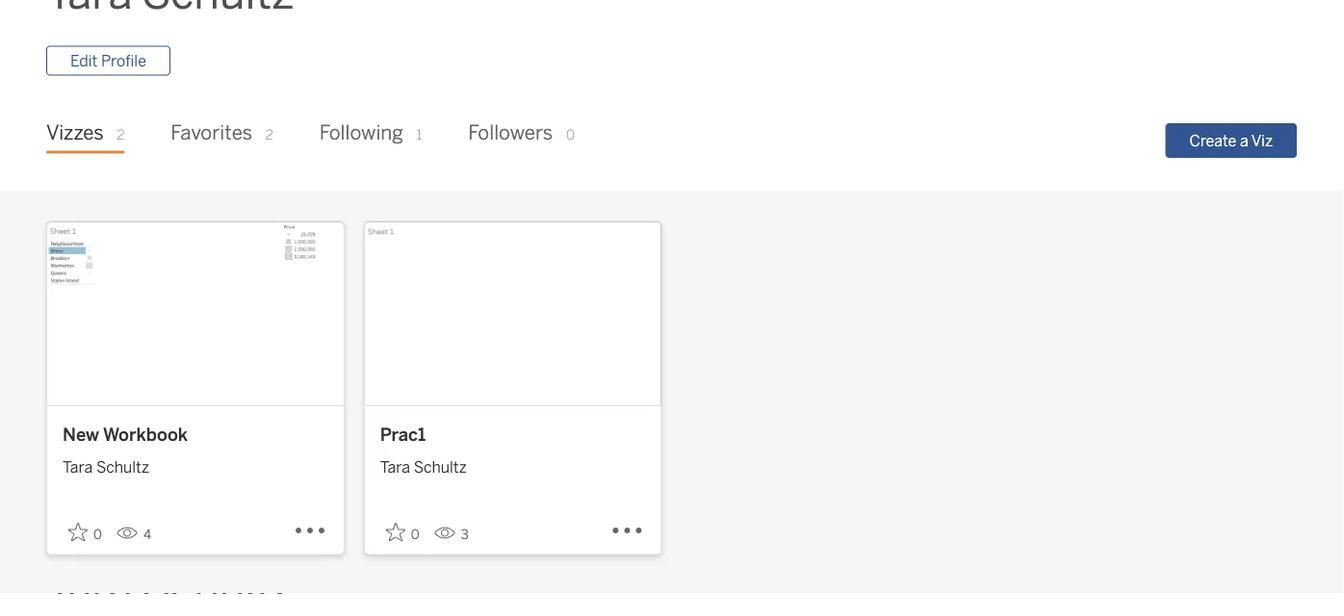 Task type: describe. For each thing, give the bounding box(es) containing it.
create a viz button
[[1166, 123, 1298, 158]]

edit
[[70, 52, 98, 70]]

0 for prac1
[[411, 527, 420, 543]]

tara schultz for new workbook
[[63, 459, 149, 477]]

tara schultz link for new workbook
[[63, 449, 328, 479]]

prac1
[[380, 425, 426, 446]]

workbook thumbnail image for prac1
[[365, 222, 661, 406]]

2 for favorites
[[266, 127, 273, 143]]

create a viz
[[1190, 131, 1274, 150]]

workbook thumbnail image for new workbook
[[47, 222, 344, 406]]

following
[[320, 120, 404, 144]]

more actions image for prac1
[[611, 515, 646, 549]]

add favorite button for prac1
[[380, 517, 427, 548]]

workbook
[[103, 425, 188, 446]]

a
[[1241, 131, 1249, 150]]

tara for prac1
[[380, 459, 410, 477]]

4 views element
[[109, 519, 159, 550]]

3
[[461, 527, 469, 543]]

followers
[[469, 120, 553, 144]]

new
[[63, 425, 99, 446]]

edit profile button
[[46, 46, 170, 76]]

viz
[[1252, 131, 1274, 150]]

schultz for new workbook
[[96, 459, 149, 477]]

new workbook
[[63, 425, 188, 446]]



Task type: vqa. For each thing, say whether or not it's contained in the screenshot.


Task type: locate. For each thing, give the bounding box(es) containing it.
tara down prac1
[[380, 459, 410, 477]]

schultz for prac1
[[414, 459, 467, 477]]

add favorite button left 3
[[380, 517, 427, 548]]

0
[[566, 127, 575, 143], [93, 527, 102, 543], [411, 527, 420, 543]]

favorites
[[171, 120, 252, 144]]

1 tara from the left
[[63, 459, 93, 477]]

schultz down prac1
[[414, 459, 467, 477]]

1 workbook thumbnail image from the left
[[47, 222, 344, 406]]

schultz down the new workbook
[[96, 459, 149, 477]]

1 horizontal spatial workbook thumbnail image
[[365, 222, 661, 406]]

1 horizontal spatial tara
[[380, 459, 410, 477]]

tara schultz down prac1
[[380, 459, 467, 477]]

add favorite button left 4
[[63, 517, 109, 548]]

2 add favorite button from the left
[[380, 517, 427, 548]]

1 tara schultz from the left
[[63, 459, 149, 477]]

Add Favorite button
[[63, 517, 109, 548], [380, 517, 427, 548]]

1 horizontal spatial more actions image
[[611, 515, 646, 549]]

add favorite button for new workbook
[[63, 517, 109, 548]]

4
[[144, 527, 152, 543]]

2 horizontal spatial 0
[[566, 127, 575, 143]]

0 horizontal spatial more actions image
[[294, 515, 328, 549]]

1 tara schultz link from the left
[[63, 449, 328, 479]]

1 horizontal spatial 2
[[266, 127, 273, 143]]

tara schultz for prac1
[[380, 459, 467, 477]]

2 tara from the left
[[380, 459, 410, 477]]

0 horizontal spatial workbook thumbnail image
[[47, 222, 344, 406]]

tara
[[63, 459, 93, 477], [380, 459, 410, 477]]

1 2 from the left
[[117, 127, 125, 143]]

0 left 4 views element
[[93, 527, 102, 543]]

2 workbook thumbnail image from the left
[[365, 222, 661, 406]]

tara down new at the bottom
[[63, 459, 93, 477]]

1
[[417, 127, 422, 143]]

schultz
[[96, 459, 149, 477], [414, 459, 467, 477]]

3 views element
[[427, 519, 477, 550]]

0 horizontal spatial tara schultz link
[[63, 449, 328, 479]]

0 horizontal spatial schultz
[[96, 459, 149, 477]]

tara schultz link
[[63, 449, 328, 479], [380, 449, 646, 479]]

0 left 3 views element
[[411, 527, 420, 543]]

tara schultz link for prac1
[[380, 449, 646, 479]]

edit profile
[[70, 52, 146, 70]]

1 horizontal spatial tara schultz
[[380, 459, 467, 477]]

2 tara schultz from the left
[[380, 459, 467, 477]]

tara schultz down the new workbook
[[63, 459, 149, 477]]

prac1 link
[[380, 422, 646, 449]]

1 add favorite button from the left
[[63, 517, 109, 548]]

more actions image
[[294, 515, 328, 549], [611, 515, 646, 549]]

0 horizontal spatial tara schultz
[[63, 459, 149, 477]]

profile
[[101, 52, 146, 70]]

create
[[1190, 131, 1237, 150]]

workbook thumbnail image
[[47, 222, 344, 406], [365, 222, 661, 406]]

tara schultz link up 3
[[380, 449, 646, 479]]

2 tara schultz link from the left
[[380, 449, 646, 479]]

0 right followers on the top left of page
[[566, 127, 575, 143]]

1 horizontal spatial tara schultz link
[[380, 449, 646, 479]]

vizzes
[[46, 120, 104, 144]]

2 2 from the left
[[266, 127, 273, 143]]

tara schultz
[[63, 459, 149, 477], [380, 459, 467, 477]]

2 right favorites
[[266, 127, 273, 143]]

0 for new workbook
[[93, 527, 102, 543]]

2 more actions image from the left
[[611, 515, 646, 549]]

2
[[117, 127, 125, 143], [266, 127, 273, 143]]

2 schultz from the left
[[414, 459, 467, 477]]

0 horizontal spatial 0
[[93, 527, 102, 543]]

1 horizontal spatial 0
[[411, 527, 420, 543]]

1 horizontal spatial schultz
[[414, 459, 467, 477]]

2 for vizzes
[[117, 127, 125, 143]]

1 horizontal spatial add favorite button
[[380, 517, 427, 548]]

1 schultz from the left
[[96, 459, 149, 477]]

0 horizontal spatial tara
[[63, 459, 93, 477]]

new workbook link
[[63, 422, 328, 449]]

tara schultz link down workbook
[[63, 449, 328, 479]]

2 right vizzes
[[117, 127, 125, 143]]

1 more actions image from the left
[[294, 515, 328, 549]]

tara for new workbook
[[63, 459, 93, 477]]

0 horizontal spatial add favorite button
[[63, 517, 109, 548]]

0 horizontal spatial 2
[[117, 127, 125, 143]]

more actions image for new workbook
[[294, 515, 328, 549]]



